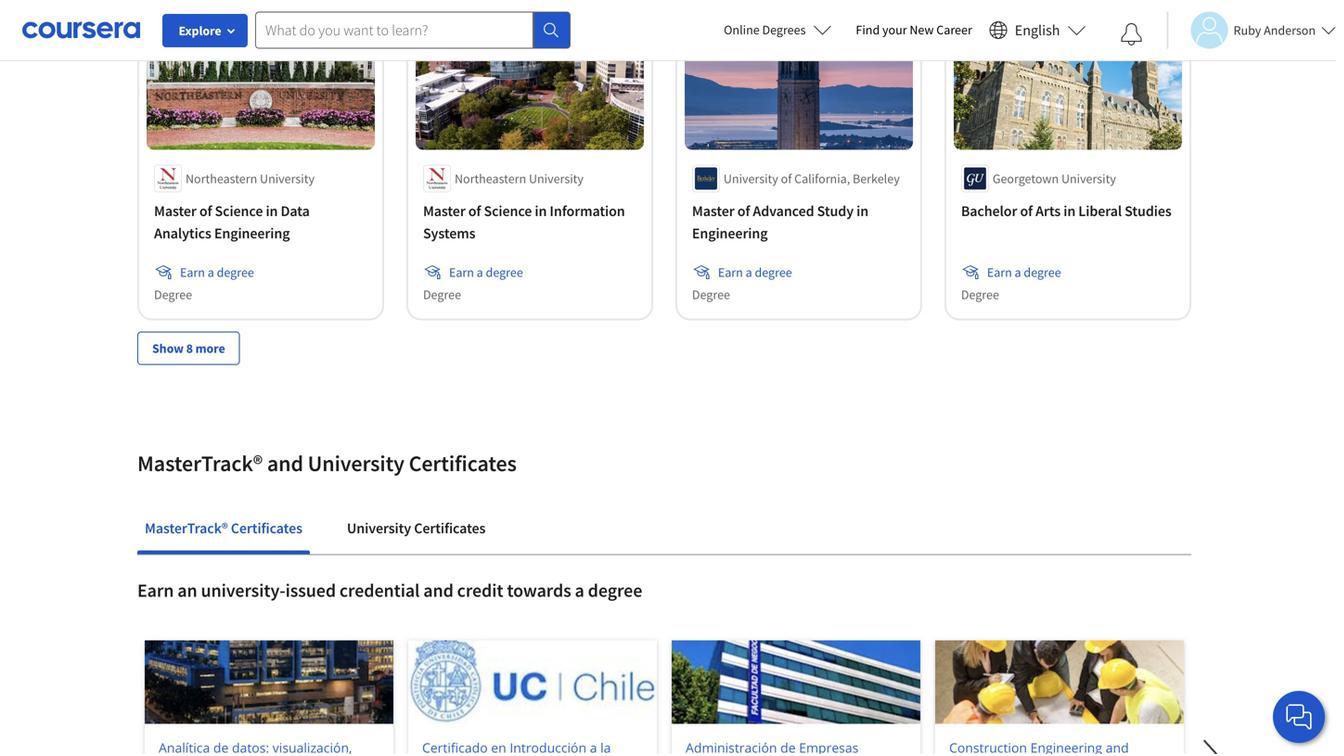 Task type: describe. For each thing, give the bounding box(es) containing it.
northeastern for systems
[[455, 170, 526, 187]]

degree for analytics
[[217, 264, 254, 281]]

degree for studies
[[1024, 264, 1061, 281]]

a right towards
[[575, 579, 584, 602]]

earn for bachelor of arts in liberal studies
[[987, 264, 1012, 281]]

ruby
[[1234, 22, 1261, 39]]

of for master of science in data analytics engineering
[[199, 202, 212, 220]]

show
[[152, 340, 184, 357]]

master of science in data analytics engineering
[[154, 202, 310, 243]]

university of california, berkeley
[[724, 170, 900, 187]]

university-
[[201, 579, 285, 602]]

online degrees button
[[709, 9, 847, 50]]

of for bachelor of arts in liberal studies
[[1020, 202, 1033, 220]]

degree for master of science in data analytics engineering
[[154, 286, 192, 303]]

science for systems
[[484, 202, 532, 220]]

of for master of science in information systems
[[468, 202, 481, 220]]

university up information
[[529, 170, 584, 187]]

credit
[[457, 579, 503, 602]]

bachelor of arts in liberal studies
[[961, 202, 1172, 220]]

earn your degree collection element
[[126, 0, 1202, 395]]

in for bachelor of arts in liberal studies
[[1064, 202, 1076, 220]]

universidad de palermo image
[[672, 641, 921, 724]]

explore
[[179, 22, 221, 39]]

arts
[[1036, 202, 1061, 220]]

online degrees
[[724, 21, 806, 38]]

university certificates
[[347, 519, 486, 538]]

show 8 more
[[152, 340, 225, 357]]

analytics
[[154, 224, 211, 243]]

liberal
[[1079, 202, 1122, 220]]

ruby anderson
[[1234, 22, 1316, 39]]

earn for master of science in data analytics engineering
[[180, 264, 205, 281]]

a for systems
[[477, 264, 483, 281]]

pontificia universidad católica de chile image
[[408, 641, 657, 724]]

degree right towards
[[588, 579, 642, 602]]

mastertrack® for mastertrack® and university certificates
[[137, 449, 263, 477]]

university certificates button
[[340, 506, 493, 551]]

degrees
[[762, 21, 806, 38]]

find your new career link
[[847, 19, 982, 42]]

bachelor
[[961, 202, 1017, 220]]

find
[[856, 21, 880, 38]]

university up advanced
[[724, 170, 778, 187]]

coursera image
[[22, 15, 140, 45]]

related certificate program recommendations tab list
[[137, 506, 1191, 554]]

data
[[281, 202, 310, 220]]

new
[[910, 21, 934, 38]]

degree for systems
[[486, 264, 523, 281]]

towards
[[507, 579, 571, 602]]

degree for bachelor of arts in liberal studies
[[961, 286, 999, 303]]

universidad de los andes image
[[145, 641, 393, 724]]

master for master of science in information systems
[[423, 202, 466, 220]]

degree for engineering
[[755, 264, 792, 281]]

university up university certificates button
[[308, 449, 405, 477]]

northeastern for analytics
[[186, 170, 257, 187]]

engineering inside master of advanced study in engineering
[[692, 224, 768, 243]]

master of advanced study in engineering
[[692, 202, 869, 243]]

bachelor of arts in liberal studies link
[[961, 200, 1175, 222]]

master for master of advanced study in engineering
[[692, 202, 735, 220]]

earn left an
[[137, 579, 174, 602]]

degree for master of science in information systems
[[423, 286, 461, 303]]

university up liberal
[[1061, 170, 1116, 187]]

explore button
[[162, 14, 248, 47]]

advanced
[[753, 202, 814, 220]]

in inside master of advanced study in engineering
[[857, 202, 869, 220]]



Task type: vqa. For each thing, say whether or not it's contained in the screenshot.
testimonials
no



Task type: locate. For each thing, give the bounding box(es) containing it.
california,
[[794, 170, 850, 187]]

master left advanced
[[692, 202, 735, 220]]

credential
[[340, 579, 420, 602]]

0 vertical spatial mastertrack®
[[137, 449, 263, 477]]

0 horizontal spatial northeastern university
[[186, 170, 315, 187]]

university of michigan image
[[935, 641, 1184, 724]]

earn a degree for analytics
[[180, 264, 254, 281]]

earn for master of science in information systems
[[449, 264, 474, 281]]

science inside master of science in information systems
[[484, 202, 532, 220]]

in inside master of science in information systems
[[535, 202, 547, 220]]

3 master from the left
[[692, 202, 735, 220]]

3 earn a degree from the left
[[718, 264, 792, 281]]

degree
[[154, 286, 192, 303], [423, 286, 461, 303], [692, 286, 730, 303], [961, 286, 999, 303]]

2 northeastern from the left
[[455, 170, 526, 187]]

a for engineering
[[746, 264, 752, 281]]

0 horizontal spatial science
[[215, 202, 263, 220]]

1 horizontal spatial master
[[423, 202, 466, 220]]

master of science in data analytics engineering link
[[154, 200, 367, 244]]

northeastern up master of science in information systems
[[455, 170, 526, 187]]

2 horizontal spatial master
[[692, 202, 735, 220]]

a for analytics
[[208, 264, 214, 281]]

of left advanced
[[737, 202, 750, 220]]

an
[[177, 579, 197, 602]]

anderson
[[1264, 22, 1316, 39]]

university up data
[[260, 170, 315, 187]]

northeastern university up master of science in data analytics engineering link on the left top
[[186, 170, 315, 187]]

1 vertical spatial mastertrack®
[[145, 519, 228, 538]]

1 science from the left
[[215, 202, 263, 220]]

of for university of california, berkeley
[[781, 170, 792, 187]]

1 northeastern university from the left
[[186, 170, 315, 187]]

find your new career
[[856, 21, 972, 38]]

1 earn a degree from the left
[[180, 264, 254, 281]]

studies
[[1125, 202, 1172, 220]]

in for master of science in data analytics engineering
[[266, 202, 278, 220]]

mastertrack® inside button
[[145, 519, 228, 538]]

science left information
[[484, 202, 532, 220]]

georgetown
[[993, 170, 1059, 187]]

earn an university-issued credential and credit towards a degree
[[137, 579, 642, 602]]

degree down arts
[[1024, 264, 1061, 281]]

northeastern
[[186, 170, 257, 187], [455, 170, 526, 187]]

a down bachelor
[[1015, 264, 1021, 281]]

in left data
[[266, 202, 278, 220]]

study
[[817, 202, 854, 220]]

of
[[781, 170, 792, 187], [199, 202, 212, 220], [468, 202, 481, 220], [737, 202, 750, 220], [1020, 202, 1033, 220]]

mastertrack®
[[137, 449, 263, 477], [145, 519, 228, 538]]

degree down master of advanced study in engineering
[[755, 264, 792, 281]]

earn a degree down master of advanced study in engineering
[[718, 264, 792, 281]]

master of science in information systems
[[423, 202, 625, 243]]

degree for master of advanced study in engineering
[[692, 286, 730, 303]]

1 horizontal spatial engineering
[[692, 224, 768, 243]]

show 8 more button
[[137, 332, 240, 365]]

0 horizontal spatial master
[[154, 202, 196, 220]]

degree down master of science in information systems
[[486, 264, 523, 281]]

earn down systems
[[449, 264, 474, 281]]

in left information
[[535, 202, 547, 220]]

engineering down data
[[214, 224, 290, 243]]

in right arts
[[1064, 202, 1076, 220]]

earn down master of advanced study in engineering
[[718, 264, 743, 281]]

university
[[260, 170, 315, 187], [529, 170, 584, 187], [724, 170, 778, 187], [1061, 170, 1116, 187], [308, 449, 405, 477], [347, 519, 411, 538]]

0 horizontal spatial engineering
[[214, 224, 290, 243]]

georgetown university
[[993, 170, 1116, 187]]

1 horizontal spatial northeastern university
[[455, 170, 584, 187]]

mastertrack® for mastertrack® certificates
[[145, 519, 228, 538]]

online
[[724, 21, 760, 38]]

and up mastertrack® certificates
[[267, 449, 303, 477]]

a for studies
[[1015, 264, 1021, 281]]

8
[[186, 340, 193, 357]]

earn a degree for systems
[[449, 264, 523, 281]]

1 horizontal spatial northeastern
[[455, 170, 526, 187]]

1 engineering from the left
[[214, 224, 290, 243]]

degree down master of science in data analytics engineering
[[217, 264, 254, 281]]

0 horizontal spatial northeastern
[[186, 170, 257, 187]]

mastertrack® certificates button
[[137, 506, 310, 551]]

systems
[[423, 224, 476, 243]]

earn a degree for studies
[[987, 264, 1061, 281]]

None search field
[[255, 12, 571, 49]]

certificates for university certificates
[[414, 519, 486, 538]]

earn a degree down analytics
[[180, 264, 254, 281]]

4 earn a degree from the left
[[987, 264, 1061, 281]]

information
[[550, 202, 625, 220]]

engineering down advanced
[[692, 224, 768, 243]]

show notifications image
[[1120, 23, 1143, 45]]

more
[[195, 340, 225, 357]]

2 science from the left
[[484, 202, 532, 220]]

master of advanced study in engineering link
[[692, 200, 905, 244]]

earn a degree down arts
[[987, 264, 1061, 281]]

1 vertical spatial and
[[423, 579, 454, 602]]

a down master of science in information systems
[[477, 264, 483, 281]]

issued
[[285, 579, 336, 602]]

science inside master of science in data analytics engineering
[[215, 202, 263, 220]]

and
[[267, 449, 303, 477], [423, 579, 454, 602]]

english button
[[982, 0, 1094, 60]]

mastertrack® certificates
[[145, 519, 302, 538]]

university inside university certificates button
[[347, 519, 411, 538]]

2 earn a degree from the left
[[449, 264, 523, 281]]

of for master of advanced study in engineering
[[737, 202, 750, 220]]

master of science in information systems link
[[423, 200, 636, 244]]

engineering
[[214, 224, 290, 243], [692, 224, 768, 243]]

your
[[882, 21, 907, 38]]

master inside master of science in information systems
[[423, 202, 466, 220]]

What do you want to learn? text field
[[255, 12, 534, 49]]

4 in from the left
[[1064, 202, 1076, 220]]

of inside master of science in information systems
[[468, 202, 481, 220]]

certificates up credit
[[414, 519, 486, 538]]

of inside master of science in data analytics engineering
[[199, 202, 212, 220]]

a
[[208, 264, 214, 281], [477, 264, 483, 281], [746, 264, 752, 281], [1015, 264, 1021, 281], [575, 579, 584, 602]]

0 vertical spatial and
[[267, 449, 303, 477]]

0 horizontal spatial and
[[267, 449, 303, 477]]

earn
[[180, 264, 205, 281], [449, 264, 474, 281], [718, 264, 743, 281], [987, 264, 1012, 281], [137, 579, 174, 602]]

earn a degree down systems
[[449, 264, 523, 281]]

certificates
[[409, 449, 517, 477], [231, 519, 302, 538], [414, 519, 486, 538]]

science for analytics
[[215, 202, 263, 220]]

northeastern university for information
[[455, 170, 584, 187]]

certificates for mastertrack® certificates
[[231, 519, 302, 538]]

ruby anderson button
[[1167, 12, 1336, 49]]

master up analytics
[[154, 202, 196, 220]]

master for master of science in data analytics engineering
[[154, 202, 196, 220]]

science left data
[[215, 202, 263, 220]]

earn down bachelor
[[987, 264, 1012, 281]]

career
[[937, 21, 972, 38]]

1 northeastern from the left
[[186, 170, 257, 187]]

northeastern university for data
[[186, 170, 315, 187]]

master
[[154, 202, 196, 220], [423, 202, 466, 220], [692, 202, 735, 220]]

master inside master of advanced study in engineering
[[692, 202, 735, 220]]

earn for master of advanced study in engineering
[[718, 264, 743, 281]]

engineering inside master of science in data analytics engineering
[[214, 224, 290, 243]]

english
[[1015, 21, 1060, 39]]

2 engineering from the left
[[692, 224, 768, 243]]

chat with us image
[[1284, 702, 1314, 732]]

in right study
[[857, 202, 869, 220]]

earn down analytics
[[180, 264, 205, 281]]

a down master of advanced study in engineering
[[746, 264, 752, 281]]

mastertrack® up mastertrack® certificates
[[137, 449, 263, 477]]

science
[[215, 202, 263, 220], [484, 202, 532, 220]]

3 in from the left
[[857, 202, 869, 220]]

in
[[266, 202, 278, 220], [535, 202, 547, 220], [857, 202, 869, 220], [1064, 202, 1076, 220]]

northeastern up master of science in data analytics engineering
[[186, 170, 257, 187]]

1 degree from the left
[[154, 286, 192, 303]]

of inside master of advanced study in engineering
[[737, 202, 750, 220]]

degree
[[217, 264, 254, 281], [486, 264, 523, 281], [755, 264, 792, 281], [1024, 264, 1061, 281], [588, 579, 642, 602]]

certificates up university certificates button
[[409, 449, 517, 477]]

of left arts
[[1020, 202, 1033, 220]]

earn a degree for engineering
[[718, 264, 792, 281]]

master inside master of science in data analytics engineering
[[154, 202, 196, 220]]

and left credit
[[423, 579, 454, 602]]

1 master from the left
[[154, 202, 196, 220]]

of up analytics
[[199, 202, 212, 220]]

in for master of science in information systems
[[535, 202, 547, 220]]

3 degree from the left
[[692, 286, 730, 303]]

northeastern university
[[186, 170, 315, 187], [455, 170, 584, 187]]

certificates up university-
[[231, 519, 302, 538]]

of up systems
[[468, 202, 481, 220]]

berkeley
[[853, 170, 900, 187]]

a down analytics
[[208, 264, 214, 281]]

1 horizontal spatial science
[[484, 202, 532, 220]]

in inside master of science in data analytics engineering
[[266, 202, 278, 220]]

2 northeastern university from the left
[[455, 170, 584, 187]]

earn a degree
[[180, 264, 254, 281], [449, 264, 523, 281], [718, 264, 792, 281], [987, 264, 1061, 281]]

mastertrack® up an
[[145, 519, 228, 538]]

1 horizontal spatial and
[[423, 579, 454, 602]]

master up systems
[[423, 202, 466, 220]]

2 degree from the left
[[423, 286, 461, 303]]

4 degree from the left
[[961, 286, 999, 303]]

1 in from the left
[[266, 202, 278, 220]]

mastertrack® and university certificates
[[137, 449, 517, 477]]

2 master from the left
[[423, 202, 466, 220]]

2 in from the left
[[535, 202, 547, 220]]

northeastern university up master of science in information systems
[[455, 170, 584, 187]]

university up credential
[[347, 519, 411, 538]]

of up advanced
[[781, 170, 792, 187]]



